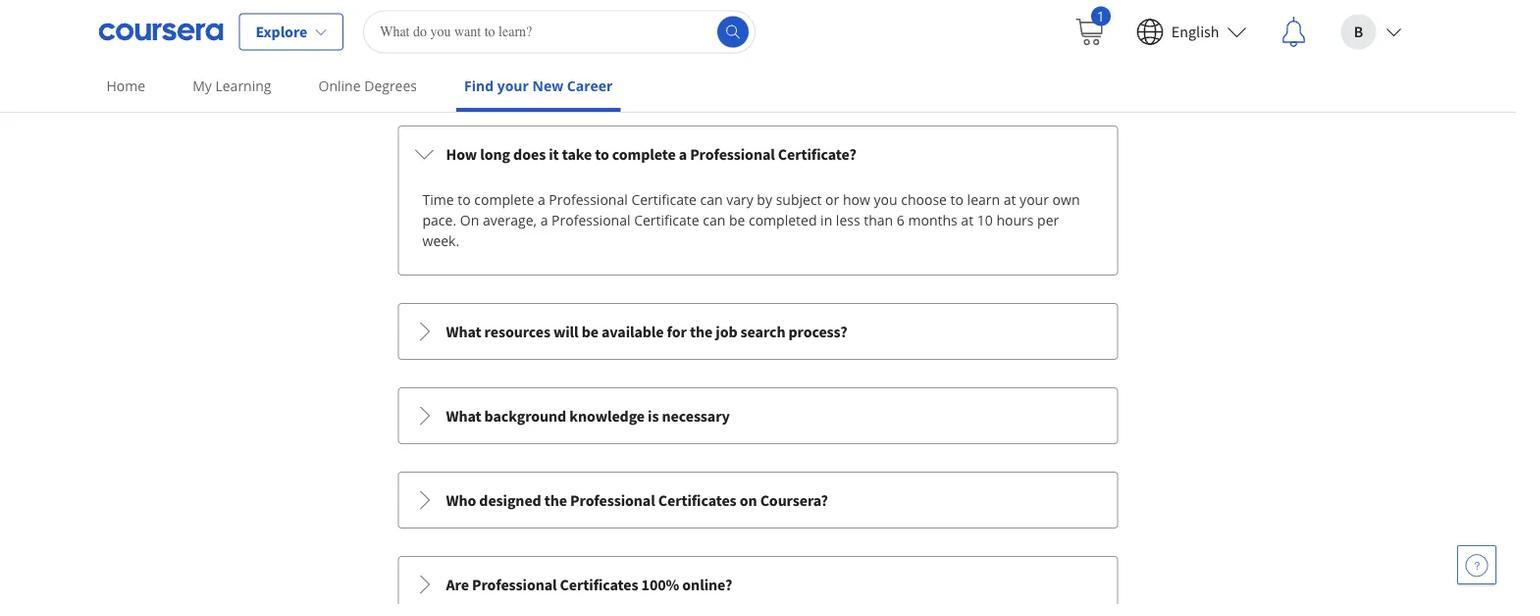 Task type: locate. For each thing, give the bounding box(es) containing it.
what resources will be available for the job search process? button
[[399, 304, 1118, 359]]

average,
[[483, 211, 537, 229]]

home link
[[99, 64, 153, 108]]

online degrees link
[[311, 64, 425, 108]]

the right for
[[690, 322, 713, 341]]

what for what background knowledge is necessary
[[446, 406, 481, 426]]

to right 'take'
[[595, 144, 609, 164]]

complete up average,
[[474, 190, 534, 209]]

are professional certificates 100% online?
[[446, 575, 733, 595]]

find
[[464, 77, 494, 95]]

1 horizontal spatial to
[[595, 144, 609, 164]]

be
[[729, 211, 745, 229], [582, 322, 599, 341]]

the
[[690, 322, 713, 341], [545, 491, 567, 510]]

who designed the professional certificates on coursera? button
[[399, 473, 1118, 528]]

0 horizontal spatial the
[[545, 491, 567, 510]]

b
[[1354, 22, 1364, 42]]

0 horizontal spatial certificates
[[560, 575, 639, 595]]

what for what resources will be available for the job search process?
[[446, 322, 481, 341]]

your right find
[[497, 77, 529, 95]]

1 vertical spatial what
[[446, 406, 481, 426]]

time
[[423, 190, 454, 209]]

complete inside time to complete a professional certificate can vary by subject or how you choose to learn at your own pace. on average, a professional certificate can be completed in less than 6 months at 10 hours per week.
[[474, 190, 534, 209]]

0 horizontal spatial at
[[961, 211, 974, 229]]

are
[[446, 575, 469, 595]]

6
[[897, 211, 905, 229]]

complete right 'take'
[[612, 144, 676, 164]]

does
[[513, 144, 546, 164]]

b button
[[1326, 0, 1418, 63]]

search
[[741, 322, 786, 341]]

complete
[[612, 144, 676, 164], [474, 190, 534, 209]]

to
[[595, 144, 609, 164], [458, 190, 471, 209], [951, 190, 964, 209]]

0 vertical spatial at
[[1004, 190, 1016, 209]]

a up time to complete a professional certificate can vary by subject or how you choose to learn at your own pace. on average, a professional certificate can be completed in less than 6 months at 10 hours per week.
[[679, 144, 687, 164]]

how long does it take to complete a professional certificate?
[[446, 144, 857, 164]]

0 vertical spatial be
[[729, 211, 745, 229]]

professional
[[690, 144, 775, 164], [549, 190, 628, 209], [552, 211, 631, 229], [570, 491, 655, 510], [472, 575, 557, 595]]

1 vertical spatial certificate
[[634, 211, 699, 229]]

at up hours on the top right of page
[[1004, 190, 1016, 209]]

2 what from the top
[[446, 406, 481, 426]]

0 vertical spatial certificates
[[658, 491, 737, 510]]

to left "learn"
[[951, 190, 964, 209]]

available
[[602, 322, 664, 341]]

per
[[1038, 211, 1059, 229]]

1 what from the top
[[446, 322, 481, 341]]

1 horizontal spatial the
[[690, 322, 713, 341]]

help center image
[[1466, 554, 1489, 577]]

certificates left on
[[658, 491, 737, 510]]

be down vary
[[729, 211, 745, 229]]

certificates left 100%
[[560, 575, 639, 595]]

2 vertical spatial a
[[540, 211, 548, 229]]

the right designed
[[545, 491, 567, 510]]

what left the resources
[[446, 322, 481, 341]]

what left the background
[[446, 406, 481, 426]]

vary
[[727, 190, 754, 209]]

None search field
[[363, 10, 756, 53]]

to inside dropdown button
[[595, 144, 609, 164]]

1 vertical spatial be
[[582, 322, 599, 341]]

coursera image
[[99, 16, 223, 48]]

1
[[1097, 6, 1105, 25]]

0 horizontal spatial be
[[582, 322, 599, 341]]

1 horizontal spatial complete
[[612, 144, 676, 164]]

1 vertical spatial your
[[1020, 190, 1049, 209]]

1 vertical spatial a
[[538, 190, 545, 209]]

1 horizontal spatial be
[[729, 211, 745, 229]]

be right will
[[582, 322, 599, 341]]

can
[[700, 190, 723, 209], [703, 211, 726, 229]]

a
[[679, 144, 687, 164], [538, 190, 545, 209], [540, 211, 548, 229]]

how long does it take to complete a professional certificate? button
[[399, 126, 1118, 181]]

online
[[319, 77, 361, 95]]

my
[[193, 77, 212, 95]]

what resources will be available for the job search process?
[[446, 322, 848, 341]]

can left completed
[[703, 211, 726, 229]]

job
[[716, 322, 738, 341]]

0 vertical spatial complete
[[612, 144, 676, 164]]

who
[[446, 491, 476, 510]]

can left vary
[[700, 190, 723, 209]]

for
[[667, 322, 687, 341]]

1 vertical spatial complete
[[474, 190, 534, 209]]

certificate?
[[778, 144, 857, 164]]

0 vertical spatial what
[[446, 322, 481, 341]]

certificate
[[632, 190, 697, 209], [634, 211, 699, 229]]

0 vertical spatial a
[[679, 144, 687, 164]]

to up on
[[458, 190, 471, 209]]

on
[[460, 211, 479, 229]]

what inside what background knowledge is necessary dropdown button
[[446, 406, 481, 426]]

is
[[648, 406, 659, 426]]

at left 10
[[961, 211, 974, 229]]

what inside what resources will be available for the job search process? dropdown button
[[446, 322, 481, 341]]

1 vertical spatial at
[[961, 211, 974, 229]]

a down does
[[538, 190, 545, 209]]

certificates
[[658, 491, 737, 510], [560, 575, 639, 595]]

career
[[567, 77, 613, 95]]

0 horizontal spatial your
[[497, 77, 529, 95]]

0 horizontal spatial complete
[[474, 190, 534, 209]]

at
[[1004, 190, 1016, 209], [961, 211, 974, 229]]

how
[[843, 190, 871, 209]]

what
[[446, 322, 481, 341], [446, 406, 481, 426]]

your
[[497, 77, 529, 95], [1020, 190, 1049, 209]]

home
[[107, 77, 145, 95]]

1 horizontal spatial your
[[1020, 190, 1049, 209]]

resources
[[485, 322, 551, 341]]

1 link
[[1058, 0, 1121, 63]]

your up per
[[1020, 190, 1049, 209]]

0 horizontal spatial to
[[458, 190, 471, 209]]

1 horizontal spatial at
[[1004, 190, 1016, 209]]

0 vertical spatial your
[[497, 77, 529, 95]]

online?
[[683, 575, 733, 595]]

0 vertical spatial can
[[700, 190, 723, 209]]

your inside find your new career link
[[497, 77, 529, 95]]

a right average,
[[540, 211, 548, 229]]

2 horizontal spatial to
[[951, 190, 964, 209]]

coursera?
[[760, 491, 828, 510]]



Task type: vqa. For each thing, say whether or not it's contained in the screenshot.
middle about
no



Task type: describe. For each thing, give the bounding box(es) containing it.
long
[[480, 144, 510, 164]]

professional inside 'are professional certificates 100% online?' dropdown button
[[472, 575, 557, 595]]

pace.
[[423, 211, 457, 229]]

than
[[864, 211, 893, 229]]

shopping cart: 1 item element
[[1074, 6, 1111, 48]]

your inside time to complete a professional certificate can vary by subject or how you choose to learn at your own pace. on average, a professional certificate can be completed in less than 6 months at 10 hours per week.
[[1020, 190, 1049, 209]]

10
[[977, 211, 993, 229]]

learning
[[215, 77, 271, 95]]

explore
[[256, 22, 307, 42]]

week.
[[423, 231, 460, 250]]

background
[[485, 406, 567, 426]]

less
[[836, 211, 860, 229]]

months
[[908, 211, 958, 229]]

own
[[1053, 190, 1080, 209]]

how
[[446, 144, 477, 164]]

in
[[821, 211, 833, 229]]

time to complete a professional certificate can vary by subject or how you choose to learn at your own pace. on average, a professional certificate can be completed in less than 6 months at 10 hours per week.
[[423, 190, 1080, 250]]

on
[[740, 491, 757, 510]]

explore button
[[239, 13, 344, 51]]

designed
[[479, 491, 541, 510]]

who designed the professional certificates on coursera?
[[446, 491, 828, 510]]

new
[[533, 77, 564, 95]]

my learning
[[193, 77, 271, 95]]

subject
[[776, 190, 822, 209]]

it
[[549, 144, 559, 164]]

you
[[874, 190, 898, 209]]

take
[[562, 144, 592, 164]]

0 vertical spatial the
[[690, 322, 713, 341]]

100%
[[642, 575, 679, 595]]

find your new career
[[464, 77, 613, 95]]

a inside dropdown button
[[679, 144, 687, 164]]

what background knowledge is necessary button
[[399, 388, 1118, 443]]

degrees
[[364, 77, 417, 95]]

process?
[[789, 322, 848, 341]]

professional inside dropdown button
[[570, 491, 655, 510]]

english button
[[1121, 0, 1263, 63]]

find your new career link
[[456, 64, 621, 112]]

knowledge
[[570, 406, 645, 426]]

0 vertical spatial certificate
[[632, 190, 697, 209]]

online degrees
[[319, 77, 417, 95]]

by
[[757, 190, 773, 209]]

complete inside dropdown button
[[612, 144, 676, 164]]

english
[[1172, 22, 1220, 42]]

1 horizontal spatial certificates
[[658, 491, 737, 510]]

learn
[[967, 190, 1000, 209]]

hours
[[997, 211, 1034, 229]]

professional inside how long does it take to complete a professional certificate? dropdown button
[[690, 144, 775, 164]]

completed
[[749, 211, 817, 229]]

What do you want to learn? text field
[[363, 10, 756, 53]]

or
[[826, 190, 840, 209]]

are professional certificates 100% online? button
[[399, 557, 1118, 605]]

necessary
[[662, 406, 730, 426]]

1 vertical spatial can
[[703, 211, 726, 229]]

my learning link
[[185, 64, 279, 108]]

be inside time to complete a professional certificate can vary by subject or how you choose to learn at your own pace. on average, a professional certificate can be completed in less than 6 months at 10 hours per week.
[[729, 211, 745, 229]]

1 vertical spatial certificates
[[560, 575, 639, 595]]

will
[[554, 322, 579, 341]]

what background knowledge is necessary
[[446, 406, 730, 426]]

choose
[[901, 190, 947, 209]]

1 vertical spatial the
[[545, 491, 567, 510]]

be inside dropdown button
[[582, 322, 599, 341]]



